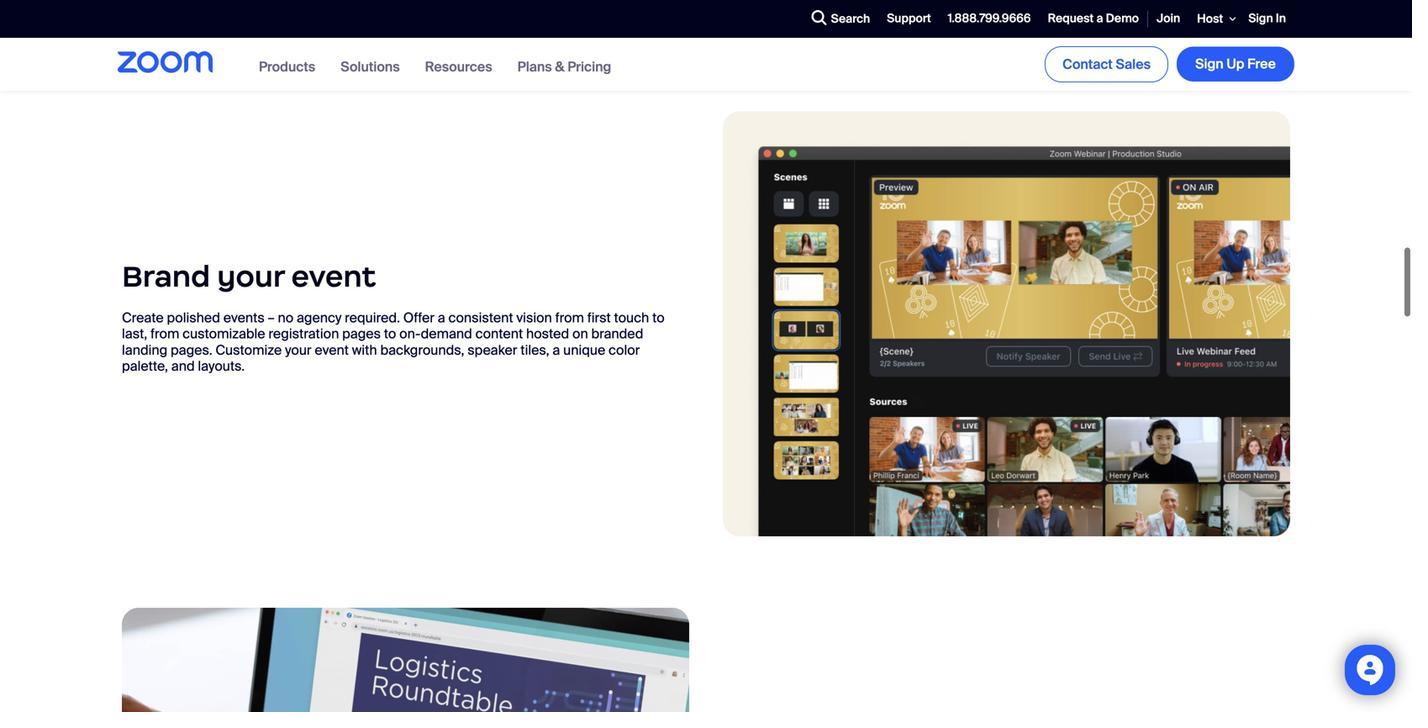 Task type: vqa. For each thing, say whether or not it's contained in the screenshot.
Connect With Customers On Their Terms With The Ability To Meet, Message, Or Chat Across Channels And Work Styles.
no



Task type: describe. For each thing, give the bounding box(es) containing it.
sign in link
[[1241, 1, 1295, 37]]

required.
[[345, 309, 400, 327]]

host
[[1198, 11, 1224, 26]]

request
[[1048, 11, 1094, 26]]

backgrounds,
[[381, 341, 465, 359]]

0 vertical spatial event
[[292, 258, 376, 295]]

content
[[476, 325, 523, 343]]

0 horizontal spatial your
[[217, 258, 285, 295]]

sign in
[[1249, 11, 1287, 26]]

create
[[122, 309, 164, 327]]

color
[[609, 341, 640, 359]]

support link
[[879, 1, 940, 37]]

consistent
[[449, 309, 514, 327]]

1 vertical spatial a
[[438, 309, 445, 327]]

registration
[[269, 325, 339, 343]]

pages
[[342, 325, 381, 343]]

sign for sign up free
[[1196, 55, 1224, 73]]

customizable
[[183, 325, 265, 343]]

demand
[[421, 325, 473, 343]]

polished
[[167, 309, 220, 327]]

zoom logo image
[[118, 51, 213, 73]]

0 horizontal spatial from
[[151, 325, 179, 343]]

layouts.
[[198, 358, 245, 375]]

on
[[573, 325, 588, 343]]

up
[[1227, 55, 1245, 73]]

customize
[[216, 341, 282, 359]]

tiles,
[[521, 341, 550, 359]]

products button
[[259, 58, 316, 76]]

create polished events – no agency required. offer a consistent vision from first touch to last, from customizable registration pages to on-demand content hosted on branded landing pages. customize your event with backgrounds, speaker tiles, a unique color palette, and layouts.
[[122, 309, 665, 375]]

agency
[[297, 309, 342, 327]]

vision
[[517, 309, 552, 327]]

pricing
[[568, 58, 612, 76]]

palette,
[[122, 358, 168, 375]]

speaker
[[468, 341, 518, 359]]

–
[[268, 309, 275, 327]]

free
[[1248, 55, 1277, 73]]

plans & pricing link
[[518, 58, 612, 76]]

no
[[278, 309, 294, 327]]

first
[[588, 309, 611, 327]]

sign up free
[[1196, 55, 1277, 73]]

sign for sign in
[[1249, 11, 1274, 26]]

event inside create polished events – no agency required. offer a consistent vision from first touch to last, from customizable registration pages to on-demand content hosted on branded landing pages. customize your event with backgrounds, speaker tiles, a unique color palette, and layouts.
[[315, 341, 349, 359]]

search
[[831, 11, 871, 27]]

join
[[1157, 11, 1181, 26]]



Task type: locate. For each thing, give the bounding box(es) containing it.
0 horizontal spatial to
[[384, 325, 396, 343]]

solutions button
[[341, 58, 400, 76]]

join link
[[1149, 1, 1189, 37]]

plans & pricing
[[518, 58, 612, 76]]

1.888.799.9666 link
[[940, 1, 1040, 37]]

event left with at the left
[[315, 341, 349, 359]]

to right touch in the left of the page
[[653, 309, 665, 327]]

sign left up
[[1196, 55, 1224, 73]]

event
[[292, 258, 376, 295], [315, 341, 349, 359]]

&
[[555, 58, 565, 76]]

touch
[[614, 309, 649, 327]]

1 horizontal spatial sign
[[1249, 11, 1274, 26]]

unique
[[564, 341, 606, 359]]

to
[[653, 309, 665, 327], [384, 325, 396, 343]]

2 vertical spatial a
[[553, 341, 560, 359]]

sign up free link
[[1177, 47, 1295, 81]]

2 horizontal spatial a
[[1097, 11, 1104, 26]]

1 horizontal spatial from
[[556, 309, 584, 327]]

products
[[259, 58, 316, 76]]

on-
[[400, 325, 421, 343]]

a
[[1097, 11, 1104, 26], [438, 309, 445, 327], [553, 341, 560, 359]]

1 vertical spatial event
[[315, 341, 349, 359]]

events
[[223, 309, 265, 327]]

your inside create polished events – no agency required. offer a consistent vision from first touch to last, from customizable registration pages to on-demand content hosted on branded landing pages. customize your event with backgrounds, speaker tiles, a unique color palette, and layouts.
[[285, 341, 312, 359]]

your
[[217, 258, 285, 295], [285, 341, 312, 359]]

0 vertical spatial your
[[217, 258, 285, 295]]

sign left in
[[1249, 11, 1274, 26]]

resources button
[[425, 58, 492, 76]]

1 horizontal spatial a
[[553, 341, 560, 359]]

contact sales link
[[1045, 46, 1169, 82]]

with
[[352, 341, 377, 359]]

your down no
[[285, 341, 312, 359]]

offer
[[403, 309, 435, 327]]

demo
[[1107, 11, 1140, 26]]

to left on-
[[384, 325, 396, 343]]

from
[[556, 309, 584, 327], [151, 325, 179, 343]]

solutions
[[341, 58, 400, 76]]

event up the agency
[[292, 258, 376, 295]]

and
[[171, 358, 195, 375]]

1.888.799.9666
[[948, 11, 1032, 26]]

host button
[[1189, 0, 1241, 38]]

sign
[[1249, 11, 1274, 26], [1196, 55, 1224, 73]]

a right tiles,
[[553, 341, 560, 359]]

1 horizontal spatial your
[[285, 341, 312, 359]]

from left first on the top of the page
[[556, 309, 584, 327]]

a left demo
[[1097, 11, 1104, 26]]

your up events
[[217, 258, 285, 295]]

0 horizontal spatial sign
[[1196, 55, 1224, 73]]

last,
[[122, 325, 147, 343]]

1 vertical spatial sign
[[1196, 55, 1224, 73]]

0 vertical spatial sign
[[1249, 11, 1274, 26]]

1 vertical spatial your
[[285, 341, 312, 359]]

branded
[[592, 325, 644, 343]]

1 horizontal spatial to
[[653, 309, 665, 327]]

landing
[[122, 341, 168, 359]]

search image
[[812, 10, 827, 25]]

brand your event
[[122, 258, 376, 295]]

request a demo link
[[1040, 1, 1148, 37]]

in
[[1277, 11, 1287, 26]]

contact
[[1063, 55, 1113, 73]]

0 horizontal spatial a
[[438, 309, 445, 327]]

resources
[[425, 58, 492, 76]]

a right offer
[[438, 309, 445, 327]]

hosted
[[526, 325, 570, 343]]

from right last, in the top left of the page
[[151, 325, 179, 343]]

plans
[[518, 58, 552, 76]]

brand
[[122, 258, 210, 295]]

support
[[887, 11, 932, 26]]

0 vertical spatial a
[[1097, 11, 1104, 26]]

brand your event image
[[723, 112, 1291, 536]]

pages.
[[171, 341, 212, 359]]

contact sales
[[1063, 55, 1151, 73]]

sales
[[1116, 55, 1151, 73]]

search image
[[812, 10, 827, 25]]

request a demo
[[1048, 11, 1140, 26]]



